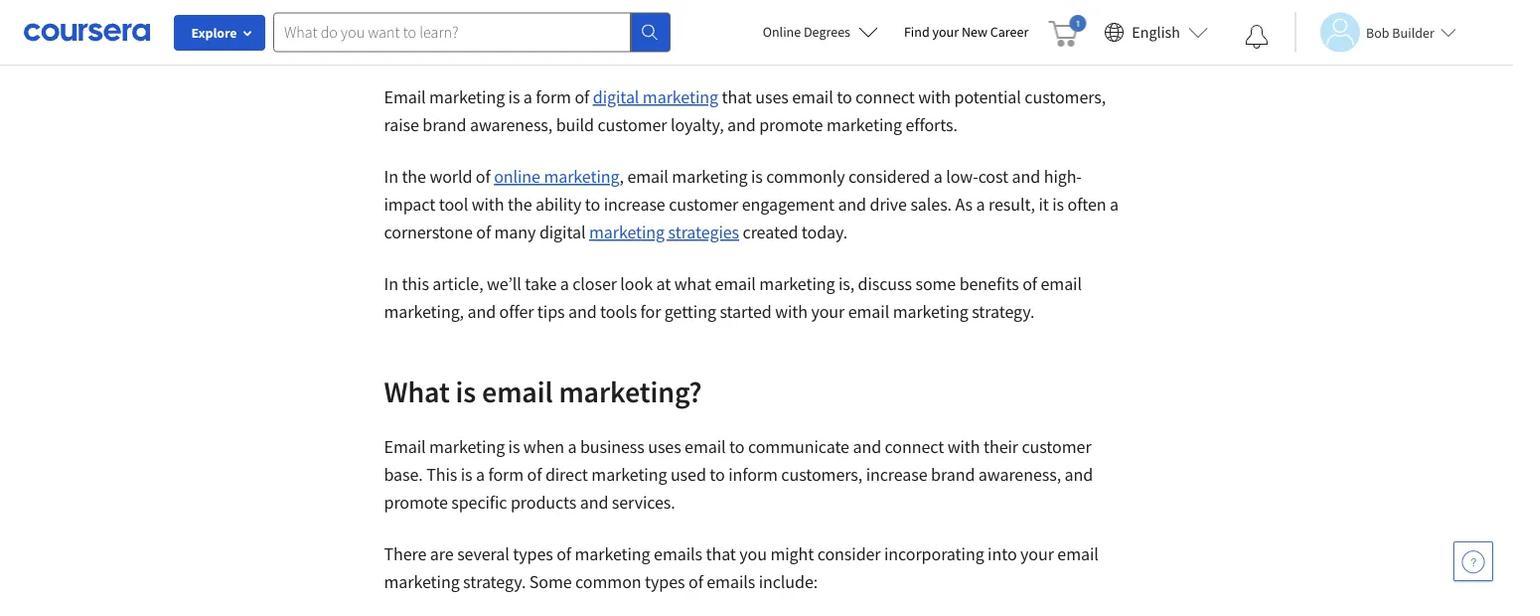 Task type: describe. For each thing, give the bounding box(es) containing it.
bob
[[1367, 23, 1390, 41]]

build
[[556, 114, 594, 136]]

cost
[[979, 165, 1009, 188]]

a up specific
[[476, 464, 485, 486]]

a left "low-"
[[934, 165, 943, 188]]

some
[[530, 571, 572, 593]]

include:
[[759, 571, 818, 593]]

is right this
[[461, 464, 473, 486]]

connect inside email marketing is when a business uses email to communicate and connect with their customer base. this is a form of direct marketing used to inform customers, increase brand awareness, and promote specific products and services.
[[885, 436, 944, 458]]

base.
[[384, 464, 423, 486]]

marketing down there
[[384, 571, 460, 593]]

at
[[656, 273, 671, 295]]

your inside there are several types of marketing emails that you might consider incorporating into your email marketing strategy. some common types of emails include:
[[1021, 543, 1054, 566]]

to right used
[[710, 464, 725, 486]]

of inside in this article, we'll take a closer look at what email marketing is, discuss some benefits of email marketing, and offer tips and tools for getting started with your email marketing strategy.
[[1023, 273, 1038, 295]]

a right often
[[1110, 193, 1119, 216]]

email marketing is a form of digital marketing
[[384, 86, 719, 108]]

often
[[1068, 193, 1107, 216]]

digital marketing link
[[593, 86, 719, 108]]

marketing up the loyalty,
[[643, 86, 719, 108]]

marketing inside ', email marketing is commonly considered a low-cost and high- impact tool with the ability to increase customer engagement and drive sales. as a result, it is often a cornerstone of many digital'
[[672, 165, 748, 188]]

in the world of online marketing
[[384, 165, 620, 188]]

of inside email marketing is when a business uses email to communicate and connect with their customer base. this is a form of direct marketing used to inform customers, increase brand awareness, and promote specific products and services.
[[527, 464, 542, 486]]

connect inside that uses email to connect with potential customers, raise brand awareness, build customer loyalty, and promote marketing efforts.
[[856, 86, 915, 108]]

their
[[984, 436, 1019, 458]]

email inside that uses email to connect with potential customers, raise brand awareness, build customer loyalty, and promote marketing efforts.
[[792, 86, 834, 108]]

marketing down what do you want to learn? text box
[[429, 86, 505, 108]]

email inside ', email marketing is commonly considered a low-cost and high- impact tool with the ability to increase customer engagement and drive sales. as a result, it is often a cornerstone of many digital'
[[628, 165, 669, 188]]

builder
[[1393, 23, 1435, 41]]

take
[[525, 273, 557, 295]]

a right as
[[977, 193, 986, 216]]

look
[[621, 273, 653, 295]]

marketing left is,
[[760, 273, 835, 295]]

consider
[[818, 543, 881, 566]]

you
[[740, 543, 767, 566]]

is up engagement
[[751, 165, 763, 188]]

email down discuss
[[849, 301, 890, 323]]

strategy. inside there are several types of marketing emails that you might consider incorporating into your email marketing strategy. some common types of emails include:
[[463, 571, 526, 593]]

closer
[[573, 273, 617, 295]]

english button
[[1097, 0, 1217, 65]]

to inside that uses email to connect with potential customers, raise brand awareness, build customer loyalty, and promote marketing efforts.
[[837, 86, 852, 108]]

is right what
[[456, 373, 476, 410]]

for
[[641, 301, 661, 323]]

commonly
[[767, 165, 845, 188]]

raise
[[384, 114, 419, 136]]

direct
[[546, 464, 588, 486]]

email for email marketing is a form of digital marketing
[[384, 86, 426, 108]]

that uses email to connect with potential customers, raise brand awareness, build customer loyalty, and promote marketing efforts.
[[384, 86, 1106, 136]]

find your new career link
[[895, 20, 1039, 45]]

email right benefits
[[1041, 273, 1082, 295]]

1 vertical spatial types
[[645, 571, 685, 593]]

email up the when
[[482, 373, 553, 410]]

this
[[427, 464, 457, 486]]

getting
[[665, 301, 717, 323]]

loyalty,
[[671, 114, 724, 136]]

with inside in this article, we'll take a closer look at what email marketing is, discuss some benefits of email marketing, and offer tips and tools for getting started with your email marketing strategy.
[[775, 301, 808, 323]]

marketing up ability
[[544, 165, 620, 188]]

with inside ', email marketing is commonly considered a low-cost and high- impact tool with the ability to increase customer engagement and drive sales. as a result, it is often a cornerstone of many digital'
[[472, 193, 504, 216]]

strategies
[[669, 221, 740, 244]]

online degrees button
[[747, 10, 895, 54]]

some
[[916, 273, 956, 295]]

sales.
[[911, 193, 952, 216]]

and inside that uses email to connect with potential customers, raise brand awareness, build customer loyalty, and promote marketing efforts.
[[728, 114, 756, 136]]

what
[[384, 373, 450, 410]]

email inside email marketing is when a business uses email to communicate and connect with their customer base. this is a form of direct marketing used to inform customers, increase brand awareness, and promote specific products and services.
[[685, 436, 726, 458]]

email inside there are several types of marketing emails that you might consider incorporating into your email marketing strategy. some common types of emails include:
[[1058, 543, 1099, 566]]

benefits
[[960, 273, 1019, 295]]

customer inside email marketing is when a business uses email to communicate and connect with their customer base. this is a form of direct marketing used to inform customers, increase brand awareness, and promote specific products and services.
[[1022, 436, 1092, 458]]

, email marketing is commonly considered a low-cost and high- impact tool with the ability to increase customer engagement and drive sales. as a result, it is often a cornerstone of many digital
[[384, 165, 1119, 244]]

low-
[[946, 165, 979, 188]]

the inside ', email marketing is commonly considered a low-cost and high- impact tool with the ability to increase customer engagement and drive sales. as a result, it is often a cornerstone of many digital'
[[508, 193, 532, 216]]

increase inside ', email marketing is commonly considered a low-cost and high- impact tool with the ability to increase customer engagement and drive sales. as a result, it is often a cornerstone of many digital'
[[604, 193, 666, 216]]

world
[[430, 165, 472, 188]]

uses inside that uses email to connect with potential customers, raise brand awareness, build customer loyalty, and promote marketing efforts.
[[756, 86, 789, 108]]

of up 'some' at the left bottom
[[557, 543, 572, 566]]

several
[[457, 543, 510, 566]]

,
[[620, 165, 624, 188]]

there
[[384, 543, 427, 566]]

[featured image] an email marketing manager in a green shirt and sweater sits on an orange sofa and works on her laptop. she's holding a white mug. image
[[384, 0, 1130, 36]]

marketing down some
[[893, 301, 969, 323]]

efforts.
[[906, 114, 958, 136]]

used
[[671, 464, 706, 486]]

new
[[962, 23, 988, 41]]

marketing inside that uses email to connect with potential customers, raise brand awareness, build customer loyalty, and promote marketing efforts.
[[827, 114, 903, 136]]

ability
[[536, 193, 582, 216]]

article,
[[433, 273, 484, 295]]

coursera image
[[24, 16, 150, 48]]

of inside ', email marketing is commonly considered a low-cost and high- impact tool with the ability to increase customer engagement and drive sales. as a result, it is often a cornerstone of many digital'
[[476, 221, 491, 244]]

online
[[494, 165, 541, 188]]

marketing,
[[384, 301, 464, 323]]

marketing strategies link
[[589, 221, 740, 244]]

tips
[[538, 301, 565, 323]]

created
[[743, 221, 799, 244]]

marketing strategies created today.
[[589, 221, 848, 244]]

engagement
[[742, 193, 835, 216]]

with inside email marketing is when a business uses email to communicate and connect with their customer base. this is a form of direct marketing used to inform customers, increase brand awareness, and promote specific products and services.
[[948, 436, 981, 458]]

is right it
[[1053, 193, 1065, 216]]

tool
[[439, 193, 468, 216]]

is,
[[839, 273, 855, 295]]

shopping cart: 1 item image
[[1049, 15, 1087, 47]]

communicate
[[748, 436, 850, 458]]

marketing?
[[559, 373, 702, 410]]

marketing up look
[[589, 221, 665, 244]]



Task type: locate. For each thing, give the bounding box(es) containing it.
0 vertical spatial strategy.
[[972, 301, 1035, 323]]

of right benefits
[[1023, 273, 1038, 295]]

0 vertical spatial digital
[[593, 86, 639, 108]]

0 vertical spatial your
[[933, 23, 959, 41]]

1 vertical spatial your
[[812, 301, 845, 323]]

1 email from the top
[[384, 86, 426, 108]]

uses down online
[[756, 86, 789, 108]]

0 vertical spatial email
[[384, 86, 426, 108]]

in for in the world of online marketing
[[384, 165, 398, 188]]

2 vertical spatial your
[[1021, 543, 1054, 566]]

a right the when
[[568, 436, 577, 458]]

marketing up "considered"
[[827, 114, 903, 136]]

specific
[[452, 492, 507, 514]]

offer
[[500, 301, 534, 323]]

discuss
[[858, 273, 912, 295]]

customers, inside that uses email to connect with potential customers, raise brand awareness, build customer loyalty, and promote marketing efforts.
[[1025, 86, 1106, 108]]

might
[[771, 543, 814, 566]]

with down in the world of online marketing
[[472, 193, 504, 216]]

online degrees
[[763, 23, 851, 41]]

with right started
[[775, 301, 808, 323]]

awareness,
[[470, 114, 553, 136], [979, 464, 1062, 486]]

in this article, we'll take a closer look at what email marketing is, discuss some benefits of email marketing, and offer tips and tools for getting started with your email marketing strategy.
[[384, 273, 1082, 323]]

0 horizontal spatial types
[[513, 543, 553, 566]]

of right 'world'
[[476, 165, 491, 188]]

1 vertical spatial emails
[[707, 571, 756, 593]]

career
[[991, 23, 1029, 41]]

1 vertical spatial email
[[384, 436, 426, 458]]

that up the loyalty,
[[722, 86, 752, 108]]

0 horizontal spatial digital
[[540, 221, 586, 244]]

1 vertical spatial customers,
[[782, 464, 863, 486]]

potential
[[955, 86, 1022, 108]]

2 in from the top
[[384, 273, 398, 295]]

0 vertical spatial emails
[[654, 543, 703, 566]]

0 horizontal spatial brand
[[423, 114, 467, 136]]

the down online
[[508, 193, 532, 216]]

customer inside ', email marketing is commonly considered a low-cost and high- impact tool with the ability to increase customer engagement and drive sales. as a result, it is often a cornerstone of many digital'
[[669, 193, 739, 216]]

marketing up services.
[[592, 464, 667, 486]]

tools
[[600, 301, 637, 323]]

promote up the commonly
[[760, 114, 823, 136]]

0 vertical spatial customer
[[598, 114, 667, 136]]

email up used
[[685, 436, 726, 458]]

promote
[[760, 114, 823, 136], [384, 492, 448, 514]]

0 vertical spatial uses
[[756, 86, 789, 108]]

0 horizontal spatial emails
[[654, 543, 703, 566]]

0 horizontal spatial your
[[812, 301, 845, 323]]

customers, inside email marketing is when a business uses email to communicate and connect with their customer base. this is a form of direct marketing used to inform customers, increase brand awareness, and promote specific products and services.
[[782, 464, 863, 486]]

that inside that uses email to connect with potential customers, raise brand awareness, build customer loyalty, and promote marketing efforts.
[[722, 86, 752, 108]]

0 vertical spatial increase
[[604, 193, 666, 216]]

1 vertical spatial strategy.
[[463, 571, 526, 593]]

online
[[763, 23, 801, 41]]

customer down digital marketing link
[[598, 114, 667, 136]]

marketing up this
[[429, 436, 505, 458]]

uses up used
[[648, 436, 681, 458]]

common
[[576, 571, 642, 593]]

considered
[[849, 165, 931, 188]]

with
[[919, 86, 951, 108], [472, 193, 504, 216], [775, 301, 808, 323], [948, 436, 981, 458]]

is
[[509, 86, 520, 108], [751, 165, 763, 188], [1053, 193, 1065, 216], [456, 373, 476, 410], [509, 436, 520, 458], [461, 464, 473, 486]]

1 horizontal spatial awareness,
[[979, 464, 1062, 486]]

of left many
[[476, 221, 491, 244]]

in for in this article, we'll take a closer look at what email marketing is, discuss some benefits of email marketing, and offer tips and tools for getting started with your email marketing strategy.
[[384, 273, 398, 295]]

customers, down 'communicate'
[[782, 464, 863, 486]]

1 horizontal spatial uses
[[756, 86, 789, 108]]

0 vertical spatial brand
[[423, 114, 467, 136]]

to up inform
[[730, 436, 745, 458]]

email
[[384, 86, 426, 108], [384, 436, 426, 458]]

customer right their in the right of the page
[[1022, 436, 1092, 458]]

there are several types of marketing emails that you might consider incorporating into your email marketing strategy. some common types of emails include:
[[384, 543, 1099, 593]]

2 email from the top
[[384, 436, 426, 458]]

online marketing link
[[494, 165, 620, 188]]

digital down ability
[[540, 221, 586, 244]]

types
[[513, 543, 553, 566], [645, 571, 685, 593]]

customers, down shopping cart: 1 item image
[[1025, 86, 1106, 108]]

0 horizontal spatial increase
[[604, 193, 666, 216]]

1 vertical spatial brand
[[931, 464, 975, 486]]

increase up incorporating at right
[[866, 464, 928, 486]]

1 horizontal spatial emails
[[707, 571, 756, 593]]

to down degrees
[[837, 86, 852, 108]]

digital inside ', email marketing is commonly considered a low-cost and high- impact tool with the ability to increase customer engagement and drive sales. as a result, it is often a cornerstone of many digital'
[[540, 221, 586, 244]]

it
[[1039, 193, 1049, 216]]

a up online
[[524, 86, 533, 108]]

connect left their in the right of the page
[[885, 436, 944, 458]]

1 horizontal spatial your
[[933, 23, 959, 41]]

1 horizontal spatial form
[[536, 86, 571, 108]]

in left "this" on the left top
[[384, 273, 398, 295]]

0 vertical spatial awareness,
[[470, 114, 553, 136]]

brand right raise
[[423, 114, 467, 136]]

email right ,
[[628, 165, 669, 188]]

1 vertical spatial in
[[384, 273, 398, 295]]

1 vertical spatial digital
[[540, 221, 586, 244]]

this
[[402, 273, 429, 295]]

cornerstone
[[384, 221, 473, 244]]

brand
[[423, 114, 467, 136], [931, 464, 975, 486]]

connect
[[856, 86, 915, 108], [885, 436, 944, 458]]

with left their in the right of the page
[[948, 436, 981, 458]]

services.
[[612, 492, 676, 514]]

1 vertical spatial awareness,
[[979, 464, 1062, 486]]

brand inside that uses email to connect with potential customers, raise brand awareness, build customer loyalty, and promote marketing efforts.
[[423, 114, 467, 136]]

in inside in this article, we'll take a closer look at what email marketing is, discuss some benefits of email marketing, and offer tips and tools for getting started with your email marketing strategy.
[[384, 273, 398, 295]]

form up specific
[[489, 464, 524, 486]]

explore button
[[174, 15, 265, 51]]

0 horizontal spatial promote
[[384, 492, 448, 514]]

1 horizontal spatial the
[[508, 193, 532, 216]]

email marketing is when a business uses email to communicate and connect with their customer base. this is a form of direct marketing used to inform customers, increase brand awareness, and promote specific products and services.
[[384, 436, 1094, 514]]

a right take
[[560, 273, 569, 295]]

connect up 'efforts.'
[[856, 86, 915, 108]]

awareness, down their in the right of the page
[[979, 464, 1062, 486]]

emails
[[654, 543, 703, 566], [707, 571, 756, 593]]

brand up incorporating at right
[[931, 464, 975, 486]]

that left you at the bottom
[[706, 543, 736, 566]]

0 vertical spatial promote
[[760, 114, 823, 136]]

0 horizontal spatial form
[[489, 464, 524, 486]]

email right "into" on the right bottom
[[1058, 543, 1099, 566]]

digital up 'build'
[[593, 86, 639, 108]]

0 vertical spatial connect
[[856, 86, 915, 108]]

of up 'build'
[[575, 86, 590, 108]]

awareness, inside email marketing is when a business uses email to communicate and connect with their customer base. this is a form of direct marketing used to inform customers, increase brand awareness, and promote specific products and services.
[[979, 464, 1062, 486]]

of
[[575, 86, 590, 108], [476, 165, 491, 188], [476, 221, 491, 244], [1023, 273, 1038, 295], [527, 464, 542, 486], [557, 543, 572, 566], [689, 571, 704, 593]]

that inside there are several types of marketing emails that you might consider incorporating into your email marketing strategy. some common types of emails include:
[[706, 543, 736, 566]]

What do you want to learn? text field
[[273, 12, 631, 52]]

1 vertical spatial uses
[[648, 436, 681, 458]]

customers,
[[1025, 86, 1106, 108], [782, 464, 863, 486]]

strategy. down "several"
[[463, 571, 526, 593]]

english
[[1132, 22, 1181, 42]]

uses
[[756, 86, 789, 108], [648, 436, 681, 458]]

customer up strategies
[[669, 193, 739, 216]]

inform
[[729, 464, 778, 486]]

bob builder
[[1367, 23, 1435, 41]]

1 in from the top
[[384, 165, 398, 188]]

result,
[[989, 193, 1036, 216]]

promote inside that uses email to connect with potential customers, raise brand awareness, build customer loyalty, and promote marketing efforts.
[[760, 114, 823, 136]]

strategy.
[[972, 301, 1035, 323], [463, 571, 526, 593]]

in
[[384, 165, 398, 188], [384, 273, 398, 295]]

find
[[904, 23, 930, 41]]

0 horizontal spatial uses
[[648, 436, 681, 458]]

impact
[[384, 193, 436, 216]]

emails down services.
[[654, 543, 703, 566]]

started
[[720, 301, 772, 323]]

email up raise
[[384, 86, 426, 108]]

find your new career
[[904, 23, 1029, 41]]

of right common at the bottom left of the page
[[689, 571, 704, 593]]

brand inside email marketing is when a business uses email to communicate and connect with their customer base. this is a form of direct marketing used to inform customers, increase brand awareness, and promote specific products and services.
[[931, 464, 975, 486]]

with up 'efforts.'
[[919, 86, 951, 108]]

customer inside that uses email to connect with potential customers, raise brand awareness, build customer loyalty, and promote marketing efforts.
[[598, 114, 667, 136]]

increase inside email marketing is when a business uses email to communicate and connect with their customer base. this is a form of direct marketing used to inform customers, increase brand awareness, and promote specific products and services.
[[866, 464, 928, 486]]

strategy. inside in this article, we'll take a closer look at what email marketing is, discuss some benefits of email marketing, and offer tips and tools for getting started with your email marketing strategy.
[[972, 301, 1035, 323]]

what
[[675, 273, 712, 295]]

0 vertical spatial types
[[513, 543, 553, 566]]

1 vertical spatial the
[[508, 193, 532, 216]]

email up base.
[[384, 436, 426, 458]]

0 vertical spatial in
[[384, 165, 398, 188]]

0 horizontal spatial awareness,
[[470, 114, 553, 136]]

1 horizontal spatial types
[[645, 571, 685, 593]]

2 horizontal spatial customer
[[1022, 436, 1092, 458]]

types up 'some' at the left bottom
[[513, 543, 553, 566]]

0 horizontal spatial customers,
[[782, 464, 863, 486]]

awareness, inside that uses email to connect with potential customers, raise brand awareness, build customer loyalty, and promote marketing efforts.
[[470, 114, 553, 136]]

what is email marketing?
[[384, 373, 702, 410]]

increase down ,
[[604, 193, 666, 216]]

None search field
[[273, 12, 671, 52]]

email inside email marketing is when a business uses email to communicate and connect with their customer base. this is a form of direct marketing used to inform customers, increase brand awareness, and promote specific products and services.
[[384, 436, 426, 458]]

0 vertical spatial form
[[536, 86, 571, 108]]

promote down base.
[[384, 492, 448, 514]]

many
[[495, 221, 536, 244]]

to right ability
[[585, 193, 601, 216]]

products
[[511, 492, 577, 514]]

1 vertical spatial that
[[706, 543, 736, 566]]

awareness, down email marketing is a form of digital marketing on the top left
[[470, 114, 553, 136]]

email up started
[[715, 273, 756, 295]]

2 vertical spatial customer
[[1022, 436, 1092, 458]]

bob builder button
[[1295, 12, 1457, 52]]

business
[[580, 436, 645, 458]]

incorporating
[[885, 543, 985, 566]]

types right common at the bottom left of the page
[[645, 571, 685, 593]]

the up impact
[[402, 165, 426, 188]]

high-
[[1044, 165, 1082, 188]]

in up impact
[[384, 165, 398, 188]]

of up products
[[527, 464, 542, 486]]

strategy. down benefits
[[972, 301, 1035, 323]]

degrees
[[804, 23, 851, 41]]

a
[[524, 86, 533, 108], [934, 165, 943, 188], [977, 193, 986, 216], [1110, 193, 1119, 216], [560, 273, 569, 295], [568, 436, 577, 458], [476, 464, 485, 486]]

into
[[988, 543, 1017, 566]]

0 vertical spatial customers,
[[1025, 86, 1106, 108]]

help center image
[[1462, 550, 1486, 574]]

as
[[956, 193, 973, 216]]

0 vertical spatial that
[[722, 86, 752, 108]]

1 horizontal spatial customers,
[[1025, 86, 1106, 108]]

1 vertical spatial form
[[489, 464, 524, 486]]

1 horizontal spatial strategy.
[[972, 301, 1035, 323]]

emails down you at the bottom
[[707, 571, 756, 593]]

1 vertical spatial increase
[[866, 464, 928, 486]]

0 horizontal spatial the
[[402, 165, 426, 188]]

your down is,
[[812, 301, 845, 323]]

form up 'build'
[[536, 86, 571, 108]]

the
[[402, 165, 426, 188], [508, 193, 532, 216]]

today.
[[802, 221, 848, 244]]

is up online
[[509, 86, 520, 108]]

0 vertical spatial the
[[402, 165, 426, 188]]

your inside in this article, we'll take a closer look at what email marketing is, discuss some benefits of email marketing, and offer tips and tools for getting started with your email marketing strategy.
[[812, 301, 845, 323]]

1 horizontal spatial digital
[[593, 86, 639, 108]]

form
[[536, 86, 571, 108], [489, 464, 524, 486]]

1 horizontal spatial increase
[[866, 464, 928, 486]]

to inside ', email marketing is commonly considered a low-cost and high- impact tool with the ability to increase customer engagement and drive sales. as a result, it is often a cornerstone of many digital'
[[585, 193, 601, 216]]

show notifications image
[[1245, 25, 1269, 49]]

uses inside email marketing is when a business uses email to communicate and connect with their customer base. this is a form of direct marketing used to inform customers, increase brand awareness, and promote specific products and services.
[[648, 436, 681, 458]]

2 horizontal spatial your
[[1021, 543, 1054, 566]]

email for email marketing is when a business uses email to communicate and connect with their customer base. this is a form of direct marketing used to inform customers, increase brand awareness, and promote specific products and services.
[[384, 436, 426, 458]]

form inside email marketing is when a business uses email to communicate and connect with their customer base. this is a form of direct marketing used to inform customers, increase brand awareness, and promote specific products and services.
[[489, 464, 524, 486]]

is left the when
[[509, 436, 520, 458]]

your right find
[[933, 23, 959, 41]]

we'll
[[487, 273, 522, 295]]

0 horizontal spatial strategy.
[[463, 571, 526, 593]]

1 horizontal spatial promote
[[760, 114, 823, 136]]

a inside in this article, we'll take a closer look at what email marketing is, discuss some benefits of email marketing, and offer tips and tools for getting started with your email marketing strategy.
[[560, 273, 569, 295]]

1 horizontal spatial brand
[[931, 464, 975, 486]]

1 horizontal spatial customer
[[669, 193, 739, 216]]

1 vertical spatial promote
[[384, 492, 448, 514]]

0 horizontal spatial customer
[[598, 114, 667, 136]]

your
[[933, 23, 959, 41], [812, 301, 845, 323], [1021, 543, 1054, 566]]

1 vertical spatial connect
[[885, 436, 944, 458]]

explore
[[191, 24, 237, 42]]

customer
[[598, 114, 667, 136], [669, 193, 739, 216], [1022, 436, 1092, 458]]

your right "into" on the right bottom
[[1021, 543, 1054, 566]]

promote inside email marketing is when a business uses email to communicate and connect with their customer base. this is a form of direct marketing used to inform customers, increase brand awareness, and promote specific products and services.
[[384, 492, 448, 514]]

marketing down the loyalty,
[[672, 165, 748, 188]]

email
[[792, 86, 834, 108], [628, 165, 669, 188], [715, 273, 756, 295], [1041, 273, 1082, 295], [849, 301, 890, 323], [482, 373, 553, 410], [685, 436, 726, 458], [1058, 543, 1099, 566]]

email down online degrees
[[792, 86, 834, 108]]

drive
[[870, 193, 907, 216]]

are
[[430, 543, 454, 566]]

with inside that uses email to connect with potential customers, raise brand awareness, build customer loyalty, and promote marketing efforts.
[[919, 86, 951, 108]]

marketing up common at the bottom left of the page
[[575, 543, 651, 566]]

when
[[524, 436, 565, 458]]

1 vertical spatial customer
[[669, 193, 739, 216]]



Task type: vqa. For each thing, say whether or not it's contained in the screenshot.
brand within Email marketing is when a business uses email to communicate and connect with their customer base. This is a form of direct marketing used to inform customers, increase brand awareness, and promote specific products and services.
yes



